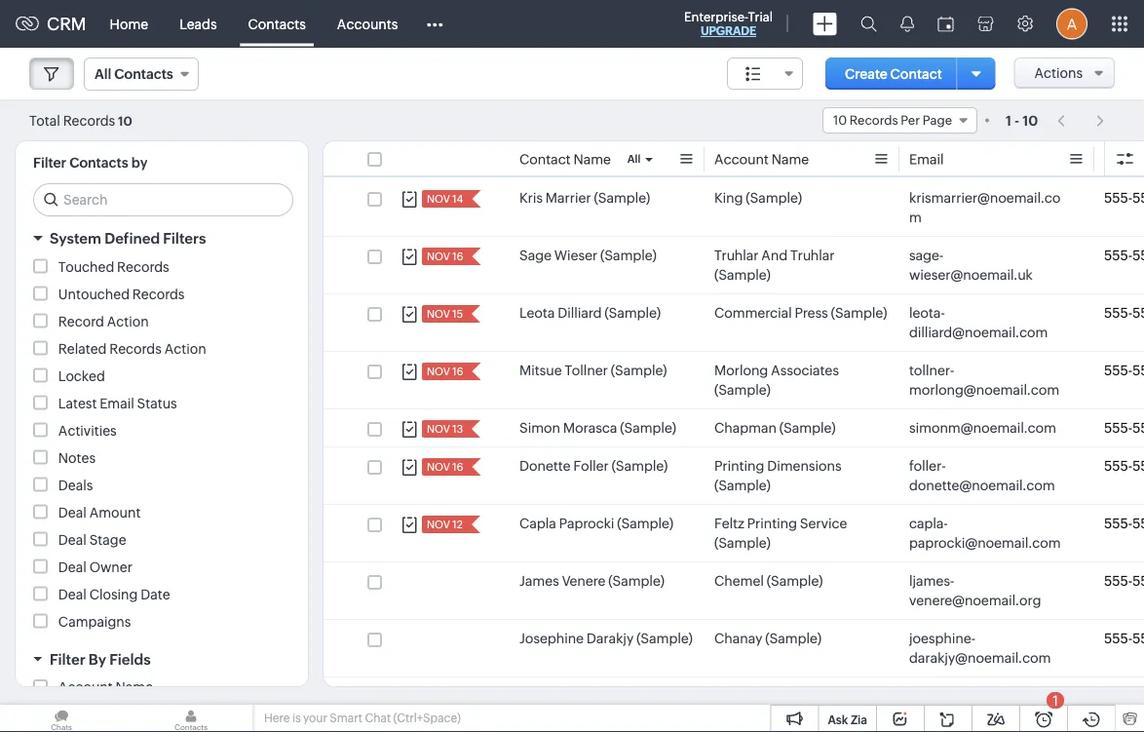 Task type: describe. For each thing, give the bounding box(es) containing it.
service
[[800, 516, 848, 531]]

size image
[[746, 65, 762, 83]]

deal for deal closing date
[[58, 587, 87, 602]]

contacts image
[[130, 705, 253, 732]]

nov for leota dilliard (sample)
[[427, 308, 450, 320]]

leota-
[[910, 305, 946, 321]]

contact name
[[520, 152, 611, 167]]

king
[[715, 190, 744, 206]]

feltz
[[715, 516, 745, 531]]

All Contacts field
[[84, 58, 199, 91]]

contact inside button
[[891, 66, 943, 81]]

deals
[[58, 477, 93, 493]]

(sample) right paprocki
[[618, 516, 674, 531]]

total
[[29, 113, 60, 128]]

chemel
[[715, 573, 764, 589]]

wieser@noemail.uk
[[910, 267, 1033, 283]]

is
[[292, 712, 301, 725]]

josephine darakjy (sample)
[[520, 631, 693, 647]]

feltz printing service (sample)
[[715, 516, 848, 551]]

capla
[[520, 516, 557, 531]]

10 records per page
[[834, 113, 953, 128]]

deal amount
[[58, 505, 141, 520]]

555-55 for foller- donette@noemail.com
[[1105, 458, 1145, 474]]

55 for foller- donette@noemail.com
[[1133, 458, 1145, 474]]

nov 16 for sage wieser (sample)
[[427, 251, 464, 263]]

nov 14
[[427, 193, 464, 205]]

2 horizontal spatial name
[[772, 152, 810, 167]]

chapman
[[715, 420, 777, 436]]

commercial
[[715, 305, 792, 321]]

joesphine-
[[910, 631, 976, 647]]

simonm@noemail.com link
[[910, 418, 1057, 438]]

1 horizontal spatial name
[[574, 152, 611, 167]]

2 truhlar from the left
[[791, 248, 835, 263]]

(sample) up the dimensions
[[780, 420, 836, 436]]

foller- donette@noemail.com link
[[910, 456, 1066, 495]]

nov for simon morasca (sample)
[[427, 423, 450, 435]]

josephine darakjy (sample) link
[[520, 629, 693, 648]]

1 horizontal spatial action
[[164, 341, 206, 356]]

create menu element
[[802, 0, 849, 47]]

printing inside printing dimensions (sample)
[[715, 458, 765, 474]]

krismarrier@noemail.co
[[910, 190, 1061, 206]]

here
[[264, 712, 290, 725]]

Other Modules field
[[414, 8, 456, 39]]

crm
[[47, 14, 86, 34]]

tollner-
[[910, 363, 955, 378]]

13
[[453, 423, 463, 435]]

owner
[[89, 559, 133, 575]]

1 for 1 - 10
[[1006, 113, 1012, 128]]

0 vertical spatial email
[[910, 152, 945, 167]]

enterprise-trial upgrade
[[685, 9, 773, 38]]

morlong associates (sample)
[[715, 363, 840, 398]]

55 for sage- wieser@noemail.uk
[[1133, 248, 1145, 263]]

signals image
[[901, 16, 915, 32]]

Search text field
[[34, 184, 293, 216]]

(sample) inside feltz printing service (sample)
[[715, 535, 771, 551]]

printing dimensions (sample) link
[[715, 456, 890, 495]]

paprocki
[[559, 516, 615, 531]]

truhlar and truhlar (sample)
[[715, 248, 835, 283]]

555- for joesphine- darakjy@noemail.com
[[1105, 631, 1133, 647]]

amount
[[89, 505, 141, 520]]

leota dilliard (sample) link
[[520, 303, 661, 323]]

555- for leota- dilliard@noemail.com
[[1105, 305, 1133, 321]]

leota
[[520, 305, 555, 321]]

records for 10
[[850, 113, 899, 128]]

nov for capla paprocki (sample)
[[427, 519, 450, 531]]

dilliard
[[558, 305, 602, 321]]

james
[[520, 573, 559, 589]]

55 for ljames- venere@noemail.org
[[1133, 573, 1145, 589]]

mitsue tollner (sample) link
[[520, 361, 667, 380]]

leota- dilliard@noemail.com link
[[910, 303, 1066, 342]]

capla paprocki (sample)
[[520, 516, 674, 531]]

chats image
[[0, 705, 123, 732]]

calendar image
[[938, 16, 955, 32]]

dimensions
[[768, 458, 842, 474]]

system defined filters
[[50, 230, 206, 247]]

(sample) right foller
[[612, 458, 668, 474]]

date
[[141, 587, 170, 602]]

55 for simonm@noemail.com
[[1133, 420, 1145, 436]]

(sample) right king
[[746, 190, 803, 206]]

venere@noemail.org
[[910, 593, 1042, 609]]

nov 16 link for mitsue
[[422, 363, 466, 380]]

by
[[89, 651, 106, 668]]

trial
[[749, 9, 773, 24]]

555-55 for ljames- venere@noemail.org
[[1105, 573, 1145, 589]]

simon morasca (sample) link
[[520, 418, 677, 438]]

filter by fields button
[[16, 642, 308, 677]]

(sample) inside printing dimensions (sample)
[[715, 478, 771, 493]]

ljames- venere@noemail.org link
[[910, 571, 1066, 610]]

(sample) down feltz printing service (sample) link
[[767, 573, 823, 589]]

sage wieser (sample) link
[[520, 246, 657, 265]]

actions
[[1035, 65, 1083, 81]]

tollner- morlong@noemail.com
[[910, 363, 1060, 398]]

1 for 1
[[1053, 693, 1059, 708]]

row group containing kris marrier (sample)
[[324, 179, 1145, 732]]

related
[[58, 341, 107, 356]]

leads link
[[164, 0, 233, 47]]

dilliard@noemail.com
[[910, 325, 1049, 340]]

(sample) inside "morlong associates (sample)"
[[715, 382, 771, 398]]

chanay (sample)
[[715, 631, 822, 647]]

closing
[[89, 587, 138, 602]]

10 for 1 - 10
[[1023, 113, 1039, 128]]

(sample) inside truhlar and truhlar (sample)
[[715, 267, 771, 283]]

555-55 for sage- wieser@noemail.uk
[[1105, 248, 1145, 263]]

zia
[[851, 713, 868, 727]]

james venere (sample)
[[520, 573, 665, 589]]

1 truhlar from the left
[[715, 248, 759, 263]]

mitsue
[[520, 363, 562, 378]]

mitsue tollner (sample)
[[520, 363, 667, 378]]

deal for deal owner
[[58, 559, 87, 575]]

(sample) right press
[[831, 305, 888, 321]]

555- for sage- wieser@noemail.uk
[[1105, 248, 1133, 263]]

leota- dilliard@noemail.com
[[910, 305, 1049, 340]]

accounts link
[[322, 0, 414, 47]]

search image
[[861, 16, 878, 32]]

accounts
[[337, 16, 398, 32]]

wieser
[[555, 248, 598, 263]]

donette foller (sample) link
[[520, 456, 668, 476]]

foller-
[[910, 458, 946, 474]]

sage wieser (sample)
[[520, 248, 657, 263]]

55 for krismarrier@noemail.co m
[[1133, 190, 1145, 206]]

james venere (sample) link
[[520, 571, 665, 591]]

profile image
[[1057, 8, 1088, 39]]

simon
[[520, 420, 561, 436]]

nov 16 for mitsue tollner (sample)
[[427, 366, 464, 378]]

nov 13 link
[[422, 420, 465, 438]]

555- for krismarrier@noemail.co m
[[1105, 190, 1133, 206]]

1 - 10
[[1006, 113, 1039, 128]]

nov 15 link
[[422, 305, 465, 323]]

enterprise-
[[685, 9, 749, 24]]

nov 15
[[427, 308, 463, 320]]

(sample) right the venere
[[609, 573, 665, 589]]

10 for total records 10
[[118, 114, 132, 128]]

phone
[[1105, 152, 1145, 167]]

nov 13
[[427, 423, 463, 435]]

nov for donette foller (sample)
[[427, 461, 450, 473]]

555- for capla- paprocki@noemail.com
[[1105, 516, 1133, 531]]



Task type: vqa. For each thing, say whether or not it's contained in the screenshot.


Task type: locate. For each thing, give the bounding box(es) containing it.
1 vertical spatial nov 16 link
[[422, 363, 466, 380]]

row group
[[324, 179, 1145, 732]]

1 vertical spatial 16
[[453, 366, 464, 378]]

ljames-
[[910, 573, 955, 589]]

truhlar left and
[[715, 248, 759, 263]]

16 down 13
[[453, 461, 464, 473]]

3 deal from the top
[[58, 559, 87, 575]]

email right 'latest'
[[100, 395, 134, 411]]

1 left - at the top
[[1006, 113, 1012, 128]]

10 down 'create'
[[834, 113, 848, 128]]

9 555- from the top
[[1105, 631, 1133, 647]]

10 inside field
[[834, 113, 848, 128]]

nov 16 link down nov 13
[[422, 458, 466, 476]]

nov for sage wieser (sample)
[[427, 251, 450, 263]]

6 55 from the top
[[1133, 458, 1145, 474]]

0 vertical spatial filter
[[33, 155, 66, 171]]

deal up campaigns
[[58, 587, 87, 602]]

nov 16
[[427, 251, 464, 263], [427, 366, 464, 378], [427, 461, 464, 473]]

activities
[[58, 423, 117, 438]]

0 horizontal spatial 1
[[1006, 113, 1012, 128]]

1 55 from the top
[[1133, 190, 1145, 206]]

0 vertical spatial account name
[[715, 152, 810, 167]]

4 555-55 from the top
[[1105, 363, 1145, 378]]

records left "per"
[[850, 113, 899, 128]]

4 nov from the top
[[427, 366, 450, 378]]

records down touched records
[[132, 286, 185, 302]]

2 vertical spatial nov 16 link
[[422, 458, 466, 476]]

1 horizontal spatial 10
[[834, 113, 848, 128]]

deal for deal amount
[[58, 505, 87, 520]]

by
[[131, 155, 148, 171]]

9 55 from the top
[[1133, 631, 1145, 647]]

6 555- from the top
[[1105, 458, 1133, 474]]

0 horizontal spatial email
[[100, 395, 134, 411]]

all up kris marrier (sample) link
[[628, 153, 641, 165]]

4 555- from the top
[[1105, 363, 1133, 378]]

chanay
[[715, 631, 763, 647]]

commercial press (sample)
[[715, 305, 888, 321]]

records
[[63, 113, 115, 128], [850, 113, 899, 128], [117, 259, 169, 275], [132, 286, 185, 302], [109, 341, 162, 356]]

555-55 for leota- dilliard@noemail.com
[[1105, 305, 1145, 321]]

total records 10
[[29, 113, 132, 128]]

1 horizontal spatial 1
[[1053, 693, 1059, 708]]

0 horizontal spatial all
[[95, 66, 111, 82]]

6 555-55 from the top
[[1105, 458, 1145, 474]]

nov for mitsue tollner (sample)
[[427, 366, 450, 378]]

contacts for filter contacts by
[[69, 155, 128, 171]]

3 555- from the top
[[1105, 305, 1133, 321]]

paprocki@noemail.com
[[910, 535, 1062, 551]]

printing down chapman at the bottom of page
[[715, 458, 765, 474]]

contacts down home link
[[114, 66, 173, 82]]

records up filter contacts by at the left top
[[63, 113, 115, 128]]

2 vertical spatial contacts
[[69, 155, 128, 171]]

signals element
[[889, 0, 926, 48]]

and
[[762, 248, 788, 263]]

darakjy
[[587, 631, 634, 647]]

nov 16 link down nov 15
[[422, 363, 466, 380]]

4 deal from the top
[[58, 587, 87, 602]]

1 vertical spatial account name
[[58, 680, 153, 695]]

nov up nov 15 link
[[427, 251, 450, 263]]

2 55 from the top
[[1133, 248, 1145, 263]]

home link
[[94, 0, 164, 47]]

create contact
[[845, 66, 943, 81]]

nov 16 for donette foller (sample)
[[427, 461, 464, 473]]

0 horizontal spatial contact
[[520, 152, 571, 167]]

0 horizontal spatial action
[[107, 314, 149, 329]]

1 nov from the top
[[427, 193, 450, 205]]

account name down filter by fields
[[58, 680, 153, 695]]

chemel (sample) link
[[715, 571, 823, 591]]

deal down deals
[[58, 505, 87, 520]]

2 555- from the top
[[1105, 248, 1133, 263]]

deal owner
[[58, 559, 133, 575]]

nov for kris marrier (sample)
[[427, 193, 450, 205]]

55 for joesphine- darakjy@noemail.com
[[1133, 631, 1145, 647]]

create contact button
[[826, 58, 962, 90]]

all for all contacts
[[95, 66, 111, 82]]

name up king (sample) link
[[772, 152, 810, 167]]

555-55 for tollner- morlong@noemail.com
[[1105, 363, 1145, 378]]

-
[[1015, 113, 1020, 128]]

6 nov from the top
[[427, 461, 450, 473]]

16
[[453, 251, 464, 263], [453, 366, 464, 378], [453, 461, 464, 473]]

1 vertical spatial contact
[[520, 152, 571, 167]]

1 horizontal spatial truhlar
[[791, 248, 835, 263]]

10 Records Per Page field
[[823, 107, 978, 134]]

all up total records 10
[[95, 66, 111, 82]]

5 nov from the top
[[427, 423, 450, 435]]

latest
[[58, 395, 97, 411]]

action up status
[[164, 341, 206, 356]]

7 55 from the top
[[1133, 516, 1145, 531]]

(sample) down morlong
[[715, 382, 771, 398]]

0 vertical spatial nov 16
[[427, 251, 464, 263]]

account name
[[715, 152, 810, 167], [58, 680, 153, 695]]

16 down 14
[[453, 251, 464, 263]]

deal
[[58, 505, 87, 520], [58, 532, 87, 548], [58, 559, 87, 575], [58, 587, 87, 602]]

nov left 15
[[427, 308, 450, 320]]

1 vertical spatial email
[[100, 395, 134, 411]]

all inside field
[[95, 66, 111, 82]]

10 up 'by'
[[118, 114, 132, 128]]

1 vertical spatial printing
[[748, 516, 798, 531]]

deal stage
[[58, 532, 126, 548]]

555- for tollner- morlong@noemail.com
[[1105, 363, 1133, 378]]

2 horizontal spatial 10
[[1023, 113, 1039, 128]]

action
[[107, 314, 149, 329], [164, 341, 206, 356]]

555- for ljames- venere@noemail.org
[[1105, 573, 1133, 589]]

all
[[95, 66, 111, 82], [628, 153, 641, 165]]

king (sample) link
[[715, 188, 803, 208]]

None field
[[728, 58, 804, 90]]

0 vertical spatial all
[[95, 66, 111, 82]]

josephine
[[520, 631, 584, 647]]

email down page
[[910, 152, 945, 167]]

0 vertical spatial nov 16 link
[[422, 248, 466, 265]]

foller
[[574, 458, 609, 474]]

1 horizontal spatial account
[[715, 152, 769, 167]]

nov down nov 13
[[427, 461, 450, 473]]

(sample) up feltz at the right bottom
[[715, 478, 771, 493]]

(sample) down and
[[715, 267, 771, 283]]

555-55 for capla- paprocki@noemail.com
[[1105, 516, 1145, 531]]

here is your smart chat (ctrl+space)
[[264, 712, 461, 725]]

action up related records action
[[107, 314, 149, 329]]

(sample) right chanay
[[766, 631, 822, 647]]

records inside field
[[850, 113, 899, 128]]

1 horizontal spatial email
[[910, 152, 945, 167]]

nov 12 link
[[422, 516, 465, 533]]

records for untouched
[[132, 286, 185, 302]]

2 vertical spatial nov 16
[[427, 461, 464, 473]]

3 nov from the top
[[427, 308, 450, 320]]

create menu image
[[813, 12, 838, 36]]

1 vertical spatial filter
[[50, 651, 85, 668]]

nov 16 up nov 15 link
[[427, 251, 464, 263]]

3 55 from the top
[[1133, 305, 1145, 321]]

account
[[715, 152, 769, 167], [58, 680, 113, 695]]

records for related
[[109, 341, 162, 356]]

0 vertical spatial contacts
[[248, 16, 306, 32]]

deal closing date
[[58, 587, 170, 602]]

nov left 12
[[427, 519, 450, 531]]

nov 16 down nov 13
[[427, 461, 464, 473]]

10 right - at the top
[[1023, 113, 1039, 128]]

upgrade
[[701, 24, 757, 38]]

2 16 from the top
[[453, 366, 464, 378]]

morlong@noemail.com
[[910, 382, 1060, 398]]

chat
[[365, 712, 391, 725]]

nov up nov 13 link
[[427, 366, 450, 378]]

deal for deal stage
[[58, 532, 87, 548]]

(sample) right the morasca
[[620, 420, 677, 436]]

3 nov 16 from the top
[[427, 461, 464, 473]]

1 vertical spatial nov 16
[[427, 366, 464, 378]]

ask zia
[[828, 713, 868, 727]]

chemel (sample)
[[715, 573, 823, 589]]

555- for simonm@noemail.com
[[1105, 420, 1133, 436]]

filter for filter contacts by
[[33, 155, 66, 171]]

printing dimensions (sample)
[[715, 458, 842, 493]]

records for total
[[63, 113, 115, 128]]

contacts inside field
[[114, 66, 173, 82]]

0 vertical spatial account
[[715, 152, 769, 167]]

nov left 14
[[427, 193, 450, 205]]

kris
[[520, 190, 543, 206]]

0 vertical spatial 16
[[453, 251, 464, 263]]

name down fields
[[116, 680, 153, 695]]

555-55
[[1105, 190, 1145, 206], [1105, 248, 1145, 263], [1105, 305, 1145, 321], [1105, 363, 1145, 378], [1105, 420, 1145, 436], [1105, 458, 1145, 474], [1105, 516, 1145, 531], [1105, 573, 1145, 589], [1105, 631, 1145, 647]]

5 555- from the top
[[1105, 420, 1133, 436]]

campaigns
[[58, 614, 131, 629]]

capla paprocki (sample) link
[[520, 514, 674, 533]]

leads
[[180, 16, 217, 32]]

contacts link
[[233, 0, 322, 47]]

kris marrier (sample)
[[520, 190, 651, 206]]

1 555- from the top
[[1105, 190, 1133, 206]]

nov 16 link for sage
[[422, 248, 466, 265]]

16 up 13
[[453, 366, 464, 378]]

ask
[[828, 713, 849, 727]]

untouched
[[58, 286, 130, 302]]

account up king
[[715, 152, 769, 167]]

navigation
[[1048, 106, 1116, 135]]

search element
[[849, 0, 889, 48]]

1 down joesphine- darakjy@noemail.com link
[[1053, 693, 1059, 708]]

contacts right the leads link
[[248, 16, 306, 32]]

(sample) down feltz at the right bottom
[[715, 535, 771, 551]]

truhlar and truhlar (sample) link
[[715, 246, 890, 285]]

0 vertical spatial action
[[107, 314, 149, 329]]

9 555-55 from the top
[[1105, 631, 1145, 647]]

0 vertical spatial 1
[[1006, 113, 1012, 128]]

smart
[[330, 712, 363, 725]]

2 nov 16 link from the top
[[422, 363, 466, 380]]

morlong associates (sample) link
[[715, 361, 890, 400]]

(sample) right "marrier"
[[594, 190, 651, 206]]

5 55 from the top
[[1133, 420, 1145, 436]]

0 horizontal spatial 10
[[118, 114, 132, 128]]

contacts left 'by'
[[69, 155, 128, 171]]

capla- paprocki@noemail.com
[[910, 516, 1062, 551]]

venere
[[562, 573, 606, 589]]

records down defined
[[117, 259, 169, 275]]

leota dilliard (sample)
[[520, 305, 661, 321]]

nov left 13
[[427, 423, 450, 435]]

(sample)
[[594, 190, 651, 206], [746, 190, 803, 206], [601, 248, 657, 263], [715, 267, 771, 283], [605, 305, 661, 321], [831, 305, 888, 321], [611, 363, 667, 378], [715, 382, 771, 398], [620, 420, 677, 436], [780, 420, 836, 436], [612, 458, 668, 474], [715, 478, 771, 493], [618, 516, 674, 531], [715, 535, 771, 551], [609, 573, 665, 589], [767, 573, 823, 589], [637, 631, 693, 647], [766, 631, 822, 647]]

2 deal from the top
[[58, 532, 87, 548]]

1 vertical spatial action
[[164, 341, 206, 356]]

16 for mitsue
[[453, 366, 464, 378]]

account name up king (sample) link
[[715, 152, 810, 167]]

5 555-55 from the top
[[1105, 420, 1145, 436]]

0 horizontal spatial account name
[[58, 680, 153, 695]]

account down the by
[[58, 680, 113, 695]]

1
[[1006, 113, 1012, 128], [1053, 693, 1059, 708]]

(sample) right tollner
[[611, 363, 667, 378]]

simon morasca (sample)
[[520, 420, 677, 436]]

sage- wieser@noemail.uk
[[910, 248, 1033, 283]]

3 555-55 from the top
[[1105, 305, 1145, 321]]

truhlar right and
[[791, 248, 835, 263]]

simonm@noemail.com
[[910, 420, 1057, 436]]

defined
[[105, 230, 160, 247]]

(sample) right darakjy
[[637, 631, 693, 647]]

printing inside feltz printing service (sample)
[[748, 516, 798, 531]]

nov 16 link down nov 14
[[422, 248, 466, 265]]

4 55 from the top
[[1133, 363, 1145, 378]]

nov 16 link for donette
[[422, 458, 466, 476]]

12
[[453, 519, 463, 531]]

records for touched
[[117, 259, 169, 275]]

contact up kris
[[520, 152, 571, 167]]

55 for leota- dilliard@noemail.com
[[1133, 305, 1145, 321]]

name up kris marrier (sample)
[[574, 152, 611, 167]]

1 555-55 from the top
[[1105, 190, 1145, 206]]

(sample) right dilliard
[[605, 305, 661, 321]]

0 vertical spatial contact
[[891, 66, 943, 81]]

1 vertical spatial all
[[628, 153, 641, 165]]

3 16 from the top
[[453, 461, 464, 473]]

1 horizontal spatial account name
[[715, 152, 810, 167]]

555-55 for joesphine- darakjy@noemail.com
[[1105, 631, 1145, 647]]

(sample) right the wieser
[[601, 248, 657, 263]]

fields
[[109, 651, 151, 668]]

7 555- from the top
[[1105, 516, 1133, 531]]

joesphine- darakjy@noemail.com
[[910, 631, 1052, 666]]

1 deal from the top
[[58, 505, 87, 520]]

8 55 from the top
[[1133, 573, 1145, 589]]

home
[[110, 16, 148, 32]]

555-55 for krismarrier@noemail.co m
[[1105, 190, 1145, 206]]

nov 16 up nov 13 link
[[427, 366, 464, 378]]

2 nov 16 from the top
[[427, 366, 464, 378]]

marrier
[[546, 190, 592, 206]]

16 for donette
[[453, 461, 464, 473]]

0 horizontal spatial truhlar
[[715, 248, 759, 263]]

printing right feltz at the right bottom
[[748, 516, 798, 531]]

0 horizontal spatial name
[[116, 680, 153, 695]]

morasca
[[563, 420, 618, 436]]

stage
[[89, 532, 126, 548]]

7 nov from the top
[[427, 519, 450, 531]]

sage- wieser@noemail.uk link
[[910, 246, 1066, 285]]

1 vertical spatial 1
[[1053, 693, 1059, 708]]

15
[[453, 308, 463, 320]]

0 vertical spatial printing
[[715, 458, 765, 474]]

records down 'record action'
[[109, 341, 162, 356]]

nov inside "link"
[[427, 519, 450, 531]]

locked
[[58, 368, 105, 384]]

1 horizontal spatial all
[[628, 153, 641, 165]]

foller- donette@noemail.com
[[910, 458, 1056, 493]]

system
[[50, 230, 101, 247]]

deal left stage
[[58, 532, 87, 548]]

8 555-55 from the top
[[1105, 573, 1145, 589]]

1 vertical spatial contacts
[[114, 66, 173, 82]]

0 horizontal spatial account
[[58, 680, 113, 695]]

filter left the by
[[50, 651, 85, 668]]

filter inside dropdown button
[[50, 651, 85, 668]]

contacts for all contacts
[[114, 66, 173, 82]]

record
[[58, 314, 104, 329]]

all for all
[[628, 153, 641, 165]]

1 16 from the top
[[453, 251, 464, 263]]

nov 12
[[427, 519, 463, 531]]

deal down deal stage
[[58, 559, 87, 575]]

16 for sage
[[453, 251, 464, 263]]

2 nov from the top
[[427, 251, 450, 263]]

55 for tollner- morlong@noemail.com
[[1133, 363, 1145, 378]]

10 inside total records 10
[[118, 114, 132, 128]]

nov 14 link
[[422, 190, 465, 208]]

2 555-55 from the top
[[1105, 248, 1145, 263]]

1 nov 16 link from the top
[[422, 248, 466, 265]]

8 555- from the top
[[1105, 573, 1133, 589]]

contact up "per"
[[891, 66, 943, 81]]

ljames- venere@noemail.org
[[910, 573, 1042, 609]]

filter for filter by fields
[[50, 651, 85, 668]]

profile element
[[1045, 0, 1100, 47]]

555- for foller- donette@noemail.com
[[1105, 458, 1133, 474]]

1 horizontal spatial contact
[[891, 66, 943, 81]]

1 vertical spatial account
[[58, 680, 113, 695]]

3 nov 16 link from the top
[[422, 458, 466, 476]]

555-55 for simonm@noemail.com
[[1105, 420, 1145, 436]]

1 nov 16 from the top
[[427, 251, 464, 263]]

2 vertical spatial 16
[[453, 461, 464, 473]]

7 555-55 from the top
[[1105, 516, 1145, 531]]

filter down total
[[33, 155, 66, 171]]

55 for capla- paprocki@noemail.com
[[1133, 516, 1145, 531]]

sage
[[520, 248, 552, 263]]



